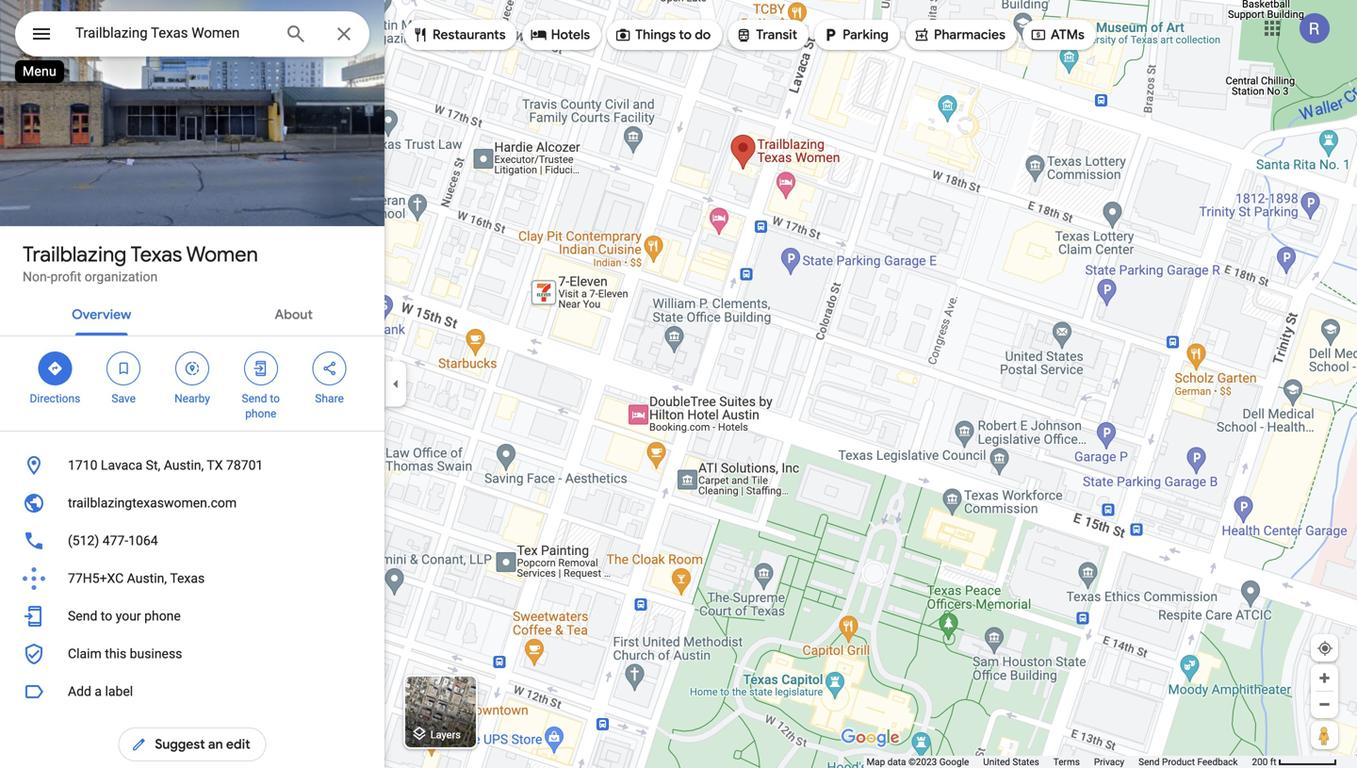 Task type: vqa. For each thing, say whether or not it's contained in the screenshot.


Task type: describe. For each thing, give the bounding box(es) containing it.
actions for trailblazing texas women region
[[0, 336, 385, 431]]

claim
[[68, 646, 102, 662]]

save
[[112, 392, 136, 405]]

layers
[[430, 729, 461, 741]]

send product feedback button
[[1139, 756, 1238, 768]]


[[615, 25, 632, 45]]

texas inside trailblazing texas women non-profit organization
[[131, 241, 182, 268]]

send to your phone button
[[0, 598, 385, 635]]


[[735, 25, 752, 45]]

77h5+xc
[[68, 571, 124, 586]]


[[321, 358, 338, 379]]

1710 lavaca st, austin, tx 78701
[[68, 458, 263, 473]]

77h5+xc austin, texas button
[[0, 560, 385, 598]]


[[30, 20, 53, 48]]

add a label button
[[0, 673, 385, 711]]

non-
[[23, 269, 50, 285]]

 button
[[15, 11, 68, 60]]

tx
[[207, 458, 223, 473]]

 transit
[[735, 25, 797, 45]]

 hotels
[[530, 25, 590, 45]]

send product feedback
[[1139, 756, 1238, 768]]

 atms
[[1030, 25, 1085, 45]]

1710 lavaca st, austin, tx 78701 button
[[0, 447, 385, 484]]

(512) 477-1064 button
[[0, 522, 385, 560]]

label
[[105, 684, 133, 699]]

privacy
[[1094, 756, 1125, 768]]


[[184, 358, 201, 379]]


[[47, 358, 64, 379]]

business
[[130, 646, 182, 662]]

united states
[[983, 756, 1039, 768]]

your
[[116, 608, 141, 624]]

claim this business
[[68, 646, 182, 662]]

texas inside button
[[170, 571, 205, 586]]

1710
[[68, 458, 98, 473]]

send for send product feedback
[[1139, 756, 1160, 768]]

add a label
[[68, 684, 133, 699]]

nearby
[[174, 392, 210, 405]]

phone inside send to phone
[[245, 407, 277, 420]]

hotels
[[551, 26, 590, 43]]

phone inside button
[[144, 608, 181, 624]]

data
[[888, 756, 906, 768]]

show your location image
[[1317, 640, 1334, 657]]

product
[[1162, 756, 1195, 768]]

parking
[[843, 26, 889, 43]]

trailblazing
[[23, 241, 127, 268]]

feedback
[[1197, 756, 1238, 768]]

 pharmacies
[[913, 25, 1006, 45]]

Trailblazing Texas Women field
[[15, 11, 369, 57]]

privacy button
[[1094, 756, 1125, 768]]

austin, inside button
[[127, 571, 167, 586]]

 parking
[[822, 25, 889, 45]]

things
[[635, 26, 676, 43]]

77h5+xc austin, texas
[[68, 571, 205, 586]]

photo of trailblazing texas women image
[[0, 0, 385, 226]]

trailblazing texas women main content
[[0, 0, 385, 768]]

tab list inside 'google maps' element
[[0, 290, 385, 336]]

zoom in image
[[1318, 671, 1332, 685]]

this
[[105, 646, 126, 662]]

google
[[939, 756, 969, 768]]

about
[[275, 306, 313, 323]]

share
[[315, 392, 344, 405]]

suggest
[[155, 736, 205, 753]]

trailblazingtexaswomen.com
[[68, 495, 237, 511]]

(512) 477-1064
[[68, 533, 158, 549]]



Task type: locate. For each thing, give the bounding box(es) containing it.
footer inside 'google maps' element
[[867, 756, 1252, 768]]

0 vertical spatial austin,
[[164, 458, 204, 473]]

texas down the (512) 477-1064 button
[[170, 571, 205, 586]]

(512)
[[68, 533, 99, 549]]


[[252, 358, 269, 379]]

to inside send to phone
[[270, 392, 280, 405]]

restaurants
[[433, 26, 506, 43]]

st,
[[146, 458, 161, 473]]

atms
[[1051, 26, 1085, 43]]

send for send to phone
[[242, 392, 267, 405]]

texas up organization
[[131, 241, 182, 268]]

footer
[[867, 756, 1252, 768]]


[[115, 358, 132, 379]]

2 horizontal spatial send
[[1139, 756, 1160, 768]]

non-profit organization button
[[23, 268, 158, 287]]

200 ft
[[1252, 756, 1277, 768]]

terms button
[[1054, 756, 1080, 768]]

claim this business link
[[0, 635, 385, 673]]

overview button
[[57, 290, 146, 336]]

an
[[208, 736, 223, 753]]

show street view coverage image
[[1311, 721, 1338, 749]]

200 ft button
[[1252, 756, 1337, 768]]

200
[[1252, 756, 1268, 768]]

information for trailblazing texas women region
[[0, 447, 385, 673]]


[[1030, 25, 1047, 45]]

 restaurants
[[412, 25, 506, 45]]


[[530, 25, 547, 45]]

1 horizontal spatial send
[[242, 392, 267, 405]]

phone down 
[[245, 407, 277, 420]]

 suggest an edit
[[130, 734, 250, 755]]

2 vertical spatial to
[[101, 608, 112, 624]]

austin, right 'st,'
[[164, 458, 204, 473]]

to
[[679, 26, 692, 43], [270, 392, 280, 405], [101, 608, 112, 624]]

2 horizontal spatial to
[[679, 26, 692, 43]]

map
[[867, 756, 885, 768]]

united
[[983, 756, 1010, 768]]

1 vertical spatial austin,
[[127, 571, 167, 586]]


[[412, 25, 429, 45]]

tab list containing overview
[[0, 290, 385, 336]]

1 horizontal spatial phone
[[245, 407, 277, 420]]

0 vertical spatial phone
[[245, 407, 277, 420]]

phone
[[245, 407, 277, 420], [144, 608, 181, 624]]

tab list
[[0, 290, 385, 336]]

austin, down 1064
[[127, 571, 167, 586]]

to for send to phone
[[270, 392, 280, 405]]

send
[[242, 392, 267, 405], [68, 608, 97, 624], [1139, 756, 1160, 768]]

lavaca
[[101, 458, 143, 473]]

to inside button
[[101, 608, 112, 624]]


[[822, 25, 839, 45]]

about button
[[260, 290, 328, 336]]

0 vertical spatial send
[[242, 392, 267, 405]]

collapse side panel image
[[385, 374, 406, 394]]

organization
[[85, 269, 158, 285]]

transit
[[756, 26, 797, 43]]

send up claim
[[68, 608, 97, 624]]

1064
[[128, 533, 158, 549]]


[[130, 734, 147, 755]]

send inside information for trailblazing texas women region
[[68, 608, 97, 624]]

zoom out image
[[1318, 697, 1332, 712]]

None field
[[75, 22, 270, 44]]

footer containing map data ©2023 google
[[867, 756, 1252, 768]]

austin,
[[164, 458, 204, 473], [127, 571, 167, 586]]

send to your phone
[[68, 608, 181, 624]]

states
[[1013, 756, 1039, 768]]

pharmacies
[[934, 26, 1006, 43]]

to for send to your phone
[[101, 608, 112, 624]]

0 vertical spatial texas
[[131, 241, 182, 268]]

send inside footer
[[1139, 756, 1160, 768]]

1 vertical spatial phone
[[144, 608, 181, 624]]

0 horizontal spatial to
[[101, 608, 112, 624]]

edit
[[226, 736, 250, 753]]

send for send to your phone
[[68, 608, 97, 624]]

overview
[[72, 306, 131, 323]]

austin, inside button
[[164, 458, 204, 473]]

terms
[[1054, 756, 1080, 768]]

google maps element
[[0, 0, 1357, 768]]

1 vertical spatial send
[[68, 608, 97, 624]]

texas
[[131, 241, 182, 268], [170, 571, 205, 586]]

do
[[695, 26, 711, 43]]

trailblazingtexaswomen.com link
[[0, 484, 385, 522]]

google account: ruby anderson  
(rubyanndersson@gmail.com) image
[[1300, 13, 1330, 43]]

none field inside trailblazing texas women field
[[75, 22, 270, 44]]

profit
[[50, 269, 81, 285]]

78701
[[226, 458, 263, 473]]

1 vertical spatial to
[[270, 392, 280, 405]]

ft
[[1270, 756, 1277, 768]]

united states button
[[983, 756, 1039, 768]]

1 horizontal spatial to
[[270, 392, 280, 405]]

women
[[186, 241, 258, 268]]

0 horizontal spatial phone
[[144, 608, 181, 624]]

trailblazing texas women non-profit organization
[[23, 241, 258, 285]]

to left share
[[270, 392, 280, 405]]

0 vertical spatial to
[[679, 26, 692, 43]]

2 vertical spatial send
[[1139, 756, 1160, 768]]

map data ©2023 google
[[867, 756, 969, 768]]

 things to do
[[615, 25, 711, 45]]

477-
[[102, 533, 128, 549]]

send inside send to phone
[[242, 392, 267, 405]]

send down 
[[242, 392, 267, 405]]

to inside  things to do
[[679, 26, 692, 43]]

add
[[68, 684, 91, 699]]

to left 'your' on the bottom left of the page
[[101, 608, 112, 624]]

directions
[[30, 392, 80, 405]]

phone right 'your' on the bottom left of the page
[[144, 608, 181, 624]]

a
[[95, 684, 102, 699]]

to left do
[[679, 26, 692, 43]]

 search field
[[15, 11, 369, 60]]

0 horizontal spatial send
[[68, 608, 97, 624]]

send to phone
[[242, 392, 280, 420]]

1 vertical spatial texas
[[170, 571, 205, 586]]

©2023
[[909, 756, 937, 768]]

send left product
[[1139, 756, 1160, 768]]


[[913, 25, 930, 45]]



